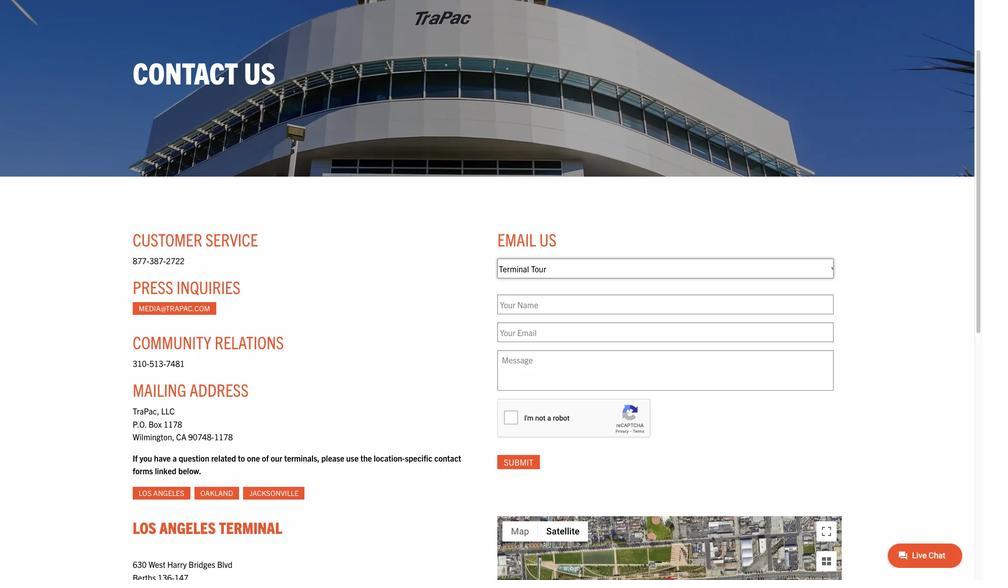 Task type: locate. For each thing, give the bounding box(es) containing it.
press inquiries
[[133, 276, 241, 298]]

1178
[[164, 419, 182, 429], [214, 432, 233, 442]]

1 horizontal spatial 1178
[[214, 432, 233, 442]]

forms
[[133, 466, 153, 477]]

mailing
[[133, 379, 186, 401]]

1 vertical spatial us
[[540, 229, 557, 250]]

customer service
[[133, 229, 258, 250]]

1178 up related
[[214, 432, 233, 442]]

community relations
[[133, 331, 284, 353]]

community
[[133, 331, 212, 353]]

ca
[[176, 432, 186, 442]]

los for los angeles
[[139, 489, 152, 498]]

None submit
[[498, 456, 540, 470]]

jacksonville
[[249, 489, 299, 498]]

terminal
[[219, 518, 282, 538]]

if you have a question related to one of our terminals, please use the location-specific contact forms linked below.
[[133, 453, 461, 477]]

related
[[211, 453, 236, 464]]

oakland link
[[195, 487, 239, 500]]

angeles inside los angeles link
[[153, 489, 184, 498]]

location-
[[374, 453, 405, 464]]

1 vertical spatial angeles
[[159, 518, 216, 538]]

0 vertical spatial us
[[244, 54, 276, 91]]

satellite
[[547, 526, 580, 537]]

our
[[271, 453, 283, 464]]

linked
[[155, 466, 177, 477]]

menu bar inside 'main content'
[[503, 522, 589, 542]]

jacksonville link
[[243, 487, 305, 500]]

0 vertical spatial angeles
[[153, 489, 184, 498]]

310-513-7481
[[133, 359, 185, 369]]

0 horizontal spatial 1178
[[164, 419, 182, 429]]

1 vertical spatial 1178
[[214, 432, 233, 442]]

877-387-2722
[[133, 256, 185, 266]]

west
[[149, 560, 166, 570]]

trapac,
[[133, 406, 159, 417]]

angeles for los angeles
[[153, 489, 184, 498]]

us
[[244, 54, 276, 91], [540, 229, 557, 250]]

angeles
[[153, 489, 184, 498], [159, 518, 216, 538]]

menu bar
[[503, 522, 589, 542]]

angeles down linked on the left bottom of page
[[153, 489, 184, 498]]

you
[[140, 453, 152, 464]]

harry
[[167, 560, 187, 570]]

menu bar containing map
[[503, 522, 589, 542]]

1 vertical spatial los
[[133, 518, 156, 538]]

los up 630
[[133, 518, 156, 538]]

main content
[[123, 207, 950, 581]]

0 vertical spatial los
[[139, 489, 152, 498]]

contact
[[435, 453, 461, 464]]

Message text field
[[498, 351, 834, 391]]

0 vertical spatial 1178
[[164, 419, 182, 429]]

Your Name text field
[[498, 295, 834, 315]]

877-
[[133, 256, 149, 266]]

satellite button
[[538, 522, 589, 542]]

contact us
[[133, 54, 276, 91]]

513-
[[149, 359, 166, 369]]

of
[[262, 453, 269, 464]]

0 horizontal spatial us
[[244, 54, 276, 91]]

inquiries
[[177, 276, 241, 298]]

bridges
[[189, 560, 215, 570]]

los
[[139, 489, 152, 498], [133, 518, 156, 538]]

email us
[[498, 229, 557, 250]]

us inside 'main content'
[[540, 229, 557, 250]]

1178 down llc
[[164, 419, 182, 429]]

los angeles
[[139, 489, 184, 498]]

630 west harry bridges blvd
[[133, 560, 233, 570]]

310-
[[133, 359, 149, 369]]

have
[[154, 453, 171, 464]]

1 horizontal spatial us
[[540, 229, 557, 250]]

oakland
[[201, 489, 233, 498]]

address
[[190, 379, 249, 401]]

los down forms
[[139, 489, 152, 498]]

angeles up 630 west harry bridges blvd
[[159, 518, 216, 538]]



Task type: vqa. For each thing, say whether or not it's contained in the screenshot.
the left reduces
no



Task type: describe. For each thing, give the bounding box(es) containing it.
relations
[[215, 331, 284, 353]]

to
[[238, 453, 245, 464]]

contact
[[133, 54, 238, 91]]

mailing address
[[133, 379, 249, 401]]

none submit inside 'main content'
[[498, 456, 540, 470]]

below.
[[178, 466, 201, 477]]

387-
[[149, 256, 166, 266]]

media@trapac.com link
[[133, 303, 216, 315]]

los angeles link
[[133, 487, 190, 500]]

box
[[149, 419, 162, 429]]

p.o.
[[133, 419, 147, 429]]

map
[[511, 526, 529, 537]]

los for los angeles terminal
[[133, 518, 156, 538]]

blvd
[[217, 560, 233, 570]]

customer
[[133, 229, 202, 250]]

2722
[[166, 256, 185, 266]]

map region
[[431, 480, 950, 581]]

630
[[133, 560, 147, 570]]

us for contact us
[[244, 54, 276, 91]]

main content containing customer service
[[123, 207, 950, 581]]

media@trapac.com
[[139, 304, 210, 313]]

90748-
[[188, 432, 214, 442]]

map button
[[503, 522, 538, 542]]

wilmington,
[[133, 432, 174, 442]]

los angeles terminal
[[133, 518, 282, 538]]

please
[[322, 453, 345, 464]]

terminals,
[[284, 453, 320, 464]]

email
[[498, 229, 536, 250]]

service
[[206, 229, 258, 250]]

a
[[173, 453, 177, 464]]

question
[[179, 453, 209, 464]]

angeles for los angeles terminal
[[159, 518, 216, 538]]

specific
[[405, 453, 433, 464]]

7481
[[166, 359, 185, 369]]

llc
[[161, 406, 175, 417]]

press
[[133, 276, 173, 298]]

one
[[247, 453, 260, 464]]

us for email us
[[540, 229, 557, 250]]

use
[[346, 453, 359, 464]]

Your Email text field
[[498, 323, 834, 343]]

if
[[133, 453, 138, 464]]

trapac, llc p.o. box 1178 wilmington, ca 90748-1178
[[133, 406, 233, 442]]

the
[[361, 453, 372, 464]]



